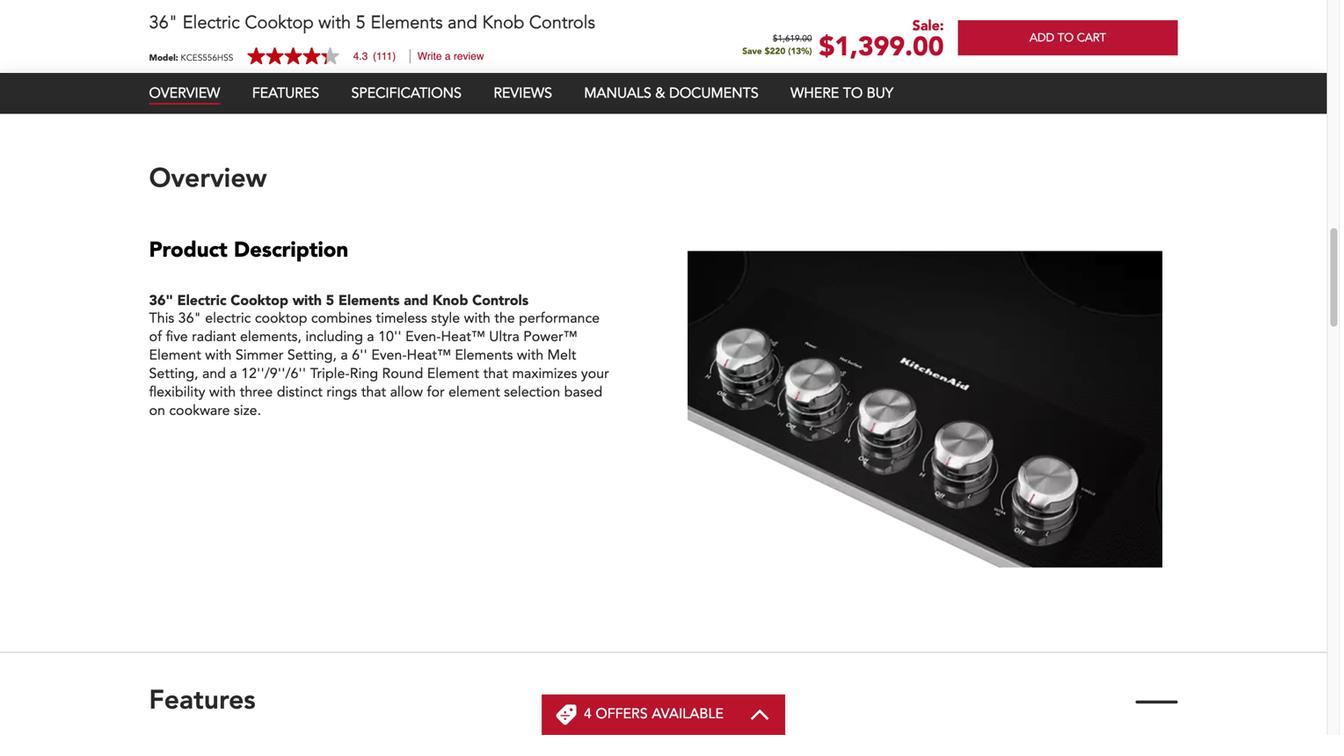 Task type: locate. For each thing, give the bounding box(es) containing it.
2 vertical spatial 36"
[[178, 312, 201, 326]]

write a review
[[417, 50, 484, 62]]

and up review
[[448, 11, 477, 35]]

overview down model: kces556hss
[[149, 84, 220, 103]]

0 vertical spatial overview
[[149, 84, 220, 103]]

controls inside '36" electric cooktop with 5 elements and knob controls this 36" electric cooktop combines timeless style with the performance of five radiant elements, including a 10'' even-heat™ ultra power™ element with simmer setting, a 6'' even-heat™ elements with melt setting, and a 12''/9''/6'' triple-ring round element that maximizes your flexibility with three distinct rings that allow for element selection based on cookware size.'
[[472, 291, 529, 310]]

overview link
[[149, 84, 220, 105]]

performance
[[519, 312, 600, 326]]

with up cookware
[[209, 386, 236, 400]]

and for 36" electric cooktop with 5 elements and knob controls
[[448, 11, 477, 35]]

electric
[[183, 11, 240, 35], [177, 291, 226, 310]]

add to cart
[[1030, 30, 1106, 46]]

a left "6''"
[[341, 349, 348, 363]]

element up for
[[427, 368, 479, 382]]

0 vertical spatial electric
[[183, 11, 240, 35]]

and
[[448, 11, 477, 35], [404, 291, 428, 310], [202, 368, 226, 382]]

0 horizontal spatial element
[[149, 349, 201, 363]]

element
[[149, 349, 201, 363], [427, 368, 479, 382]]

for
[[427, 386, 445, 400]]

triple-
[[310, 368, 350, 382]]

1 horizontal spatial knob
[[482, 11, 524, 35]]

of
[[149, 331, 162, 345]]

electric inside '36" electric cooktop with 5 elements and knob controls this 36" electric cooktop combines timeless style with the performance of five radiant elements, including a 10'' even-heat™ ultra power™ element with simmer setting, a 6'' even-heat™ elements with melt setting, and a 12''/9''/6'' triple-ring round element that maximizes your flexibility with three distinct rings that allow for element selection based on cookware size.'
[[177, 291, 226, 310]]

knob inside '36" electric cooktop with 5 elements and knob controls this 36" electric cooktop combines timeless style with the performance of five radiant elements, including a 10'' even-heat™ ultra power™ element with simmer setting, a 6'' even-heat™ elements with melt setting, and a 12''/9''/6'' triple-ring round element that maximizes your flexibility with three distinct rings that allow for element selection based on cookware size.'
[[432, 291, 468, 310]]

elements
[[371, 11, 443, 35], [338, 291, 400, 310], [455, 349, 513, 363]]

 image
[[688, 251, 1163, 568]]

(111)
[[373, 50, 396, 62]]

based
[[564, 386, 603, 400]]

even- down the "timeless"
[[406, 331, 441, 345]]

write
[[417, 50, 442, 62]]

36" for 36" electric cooktop with 5 elements and knob controls
[[149, 11, 178, 35]]

1 horizontal spatial 5
[[356, 11, 366, 35]]

overview up the product
[[149, 167, 267, 193]]

electric
[[205, 312, 251, 326]]

with up maximizes
[[517, 349, 544, 363]]

5
[[356, 11, 366, 35], [326, 291, 334, 310]]

heat™ down style
[[441, 331, 485, 345]]

a
[[445, 50, 451, 62], [367, 331, 374, 345], [341, 349, 348, 363], [230, 368, 237, 382]]

1 vertical spatial controls
[[472, 291, 529, 310]]

1 horizontal spatial setting,
[[287, 349, 337, 363]]

0 vertical spatial knob
[[482, 11, 524, 35]]

this
[[149, 312, 174, 326]]

add
[[1030, 30, 1054, 46]]

elements down ultra
[[455, 349, 513, 363]]

controls up the
[[472, 291, 529, 310]]

cooktop inside '36" electric cooktop with 5 elements and knob controls this 36" electric cooktop combines timeless style with the performance of five radiant elements, including a 10'' even-heat™ ultra power™ element with simmer setting, a 6'' even-heat™ elements with melt setting, and a 12''/9''/6'' triple-ring round element that maximizes your flexibility with three distinct rings that allow for element selection based on cookware size.'
[[231, 291, 288, 310]]

kces556hss
[[181, 52, 233, 64]]

2 horizontal spatial and
[[448, 11, 477, 35]]

1 vertical spatial electric
[[177, 291, 226, 310]]

1 vertical spatial knob
[[432, 291, 468, 310]]

1 vertical spatial setting,
[[149, 368, 198, 382]]

2 overview from the top
[[149, 167, 267, 193]]

flexibility
[[149, 386, 205, 400]]

elements for 36" electric cooktop with 5 elements and knob controls this 36" electric cooktop combines timeless style with the performance of five radiant elements, including a 10'' even-heat™ ultra power™ element with simmer setting, a 6'' even-heat™ elements with melt setting, and a 12''/9''/6'' triple-ring round element that maximizes your flexibility with three distinct rings that allow for element selection based on cookware size.
[[338, 291, 400, 310]]

knob up review
[[482, 11, 524, 35]]

1 vertical spatial elements
[[338, 291, 400, 310]]

to
[[843, 84, 863, 103]]

buy
[[867, 84, 893, 103]]

0 vertical spatial 36"
[[149, 11, 178, 35]]

simmer
[[236, 349, 284, 363]]

0 horizontal spatial and
[[202, 368, 226, 382]]

write a review button
[[417, 50, 484, 62]]

1 horizontal spatial and
[[404, 291, 428, 310]]

0 vertical spatial elements
[[371, 11, 443, 35]]

cooktop up cooktop
[[231, 291, 288, 310]]

specifications
[[351, 84, 462, 103]]

even- down 10''
[[371, 349, 407, 363]]

1 vertical spatial cooktop
[[231, 291, 288, 310]]

36" up five
[[178, 312, 201, 326]]

knob
[[482, 11, 524, 35], [432, 291, 468, 310]]

setting,
[[287, 349, 337, 363], [149, 368, 198, 382]]

setting, up the flexibility
[[149, 368, 198, 382]]

36"
[[149, 11, 178, 35], [149, 291, 173, 310], [178, 312, 201, 326]]

review
[[454, 50, 484, 62]]

and up the "timeless"
[[404, 291, 428, 310]]

even-
[[406, 331, 441, 345], [371, 349, 407, 363]]

12''/9''/6''
[[241, 368, 306, 382]]

that
[[483, 368, 508, 382], [361, 386, 386, 400]]

0 vertical spatial that
[[483, 368, 508, 382]]

1 vertical spatial that
[[361, 386, 386, 400]]

a left 10''
[[367, 331, 374, 345]]

controls for 36" electric cooktop with 5 elements and knob controls this 36" electric cooktop combines timeless style with the performance of five radiant elements, including a 10'' even-heat™ ultra power™ element with simmer setting, a 6'' even-heat™ elements with melt setting, and a 12''/9''/6'' triple-ring round element that maximizes your flexibility with three distinct rings that allow for element selection based on cookware size.
[[472, 291, 529, 310]]

5 inside '36" electric cooktop with 5 elements and knob controls this 36" electric cooktop combines timeless style with the performance of five radiant elements, including a 10'' even-heat™ ultra power™ element with simmer setting, a 6'' even-heat™ elements with melt setting, and a 12''/9''/6'' triple-ring round element that maximizes your flexibility with three distinct rings that allow for element selection based on cookware size.'
[[326, 291, 334, 310]]

setting, up triple-
[[287, 349, 337, 363]]

power™
[[523, 331, 577, 345]]

element
[[448, 386, 500, 400]]

and down radiant
[[202, 368, 226, 382]]

ultra
[[489, 331, 520, 345]]

1 horizontal spatial element
[[427, 368, 479, 382]]

description
[[234, 236, 348, 265]]

1 vertical spatial 36"
[[149, 291, 173, 310]]

0 horizontal spatial knob
[[432, 291, 468, 310]]

elements up combines
[[338, 291, 400, 310]]

5 for 36" electric cooktop with 5 elements and knob controls
[[356, 11, 366, 35]]

1 vertical spatial overview
[[149, 167, 267, 193]]

size.
[[234, 404, 261, 419]]

0 vertical spatial features
[[252, 84, 319, 103]]

that up "element"
[[483, 368, 508, 382]]

heat™ up round
[[407, 349, 451, 363]]

overview
[[149, 84, 220, 103], [149, 167, 267, 193]]

1 vertical spatial heat™
[[407, 349, 451, 363]]

36" for 36" electric cooktop with 5 elements and knob controls this 36" electric cooktop combines timeless style with the performance of five radiant elements, including a 10'' even-heat™ ultra power™ element with simmer setting, a 6'' even-heat™ elements with melt setting, and a 12''/9''/6'' triple-ring round element that maximizes your flexibility with three distinct rings that allow for element selection based on cookware size.
[[149, 291, 173, 310]]

36" up this
[[149, 291, 173, 310]]

36" electric cooktop with 5 elements and knob controls this 36" electric cooktop combines timeless style with the performance of five radiant elements, including a 10'' even-heat™ ultra power™ element with simmer setting, a 6'' even-heat™ elements with melt setting, and a 12''/9''/6'' triple-ring round element that maximizes your flexibility with three distinct rings that allow for element selection based on cookware size.
[[149, 291, 609, 419]]

5 up combines
[[326, 291, 334, 310]]

the
[[494, 312, 515, 326]]

with
[[318, 11, 351, 35], [293, 291, 322, 310], [464, 312, 491, 326], [205, 349, 232, 363], [517, 349, 544, 363], [209, 386, 236, 400]]

0 vertical spatial controls
[[529, 11, 595, 35]]

0 horizontal spatial 5
[[326, 291, 334, 310]]

model: kces556hss
[[149, 52, 233, 64]]

manuals
[[584, 84, 651, 103]]

features
[[252, 84, 319, 103], [149, 689, 256, 715]]

controls
[[529, 11, 595, 35], [472, 291, 529, 310]]

electric up electric
[[177, 291, 226, 310]]

heat™
[[441, 331, 485, 345], [407, 349, 451, 363]]

that down ring
[[361, 386, 386, 400]]

electric up kces556hss
[[183, 11, 240, 35]]

0 vertical spatial setting,
[[287, 349, 337, 363]]

five
[[166, 331, 188, 345]]

1 vertical spatial and
[[404, 291, 428, 310]]

0 vertical spatial element
[[149, 349, 201, 363]]

sale:
[[912, 16, 944, 36]]

0 vertical spatial and
[[448, 11, 477, 35]]

cooktop for 36" electric cooktop with 5 elements and knob controls
[[245, 11, 314, 35]]

knob for 36" electric cooktop with 5 elements and knob controls
[[482, 11, 524, 35]]

elements up (111)
[[371, 11, 443, 35]]

add to cart button
[[958, 20, 1178, 55]]

36" up the 'model:'
[[149, 11, 178, 35]]

knob up style
[[432, 291, 468, 310]]

1 horizontal spatial that
[[483, 368, 508, 382]]

to
[[1058, 30, 1074, 46]]

element down five
[[149, 349, 201, 363]]

5 up the 4.3
[[356, 11, 366, 35]]

0 vertical spatial cooktop
[[245, 11, 314, 35]]

0 vertical spatial 5
[[356, 11, 366, 35]]

melt
[[547, 349, 576, 363]]

controls up reviews "link"
[[529, 11, 595, 35]]

cooktop
[[245, 11, 314, 35], [231, 291, 288, 310]]

cooktop up features link
[[245, 11, 314, 35]]

distinct
[[277, 386, 323, 400]]

1 vertical spatial 5
[[326, 291, 334, 310]]



Task type: vqa. For each thing, say whether or not it's contained in the screenshot.
Quart
no



Task type: describe. For each thing, give the bounding box(es) containing it.
product
[[149, 236, 228, 265]]

&
[[655, 84, 665, 103]]

combines
[[311, 312, 372, 326]]

0 horizontal spatial that
[[361, 386, 386, 400]]

1 vertical spatial features
[[149, 689, 256, 715]]

cart
[[1077, 30, 1106, 46]]

documents
[[669, 84, 759, 103]]

controls for 36" electric cooktop with 5 elements and knob controls
[[529, 11, 595, 35]]

4 offers available
[[584, 708, 724, 722]]

4.3 (111)
[[353, 50, 396, 62]]

sale: $1,399.00
[[819, 16, 944, 65]]

2 vertical spatial and
[[202, 368, 226, 382]]

10''
[[378, 331, 402, 345]]

a right 'write'
[[445, 50, 451, 62]]

your
[[581, 368, 609, 382]]

product description
[[149, 236, 348, 265]]

cooktop for 36" electric cooktop with 5 elements and knob controls this 36" electric cooktop combines timeless style with the performance of five radiant elements, including a 10'' even-heat™ ultra power™ element with simmer setting, a 6'' even-heat™ elements with melt setting, and a 12''/9''/6'' triple-ring round element that maximizes your flexibility with three distinct rings that allow for element selection based on cookware size.
[[231, 291, 288, 310]]

radiant
[[192, 331, 236, 345]]

cooktop
[[255, 312, 307, 326]]

style
[[431, 312, 460, 326]]

0 vertical spatial heat™
[[441, 331, 485, 345]]

a down simmer
[[230, 368, 237, 382]]

allow
[[390, 386, 423, 400]]

elements,
[[240, 331, 302, 345]]

4
[[584, 708, 592, 722]]

and for 36" electric cooktop with 5 elements and knob controls this 36" electric cooktop combines timeless style with the performance of five radiant elements, including a 10'' even-heat™ ultra power™ element with simmer setting, a 6'' even-heat™ elements with melt setting, and a 12''/9''/6'' triple-ring round element that maximizes your flexibility with three distinct rings that allow for element selection based on cookware size.
[[404, 291, 428, 310]]

features link
[[252, 84, 319, 103]]

$1,619.00
[[773, 35, 812, 44]]

$220
[[765, 45, 785, 57]]

on
[[149, 404, 165, 419]]

1 vertical spatial element
[[427, 368, 479, 382]]

$1,399.00
[[819, 29, 944, 65]]

ring
[[350, 368, 378, 382]]

round
[[382, 368, 423, 382]]

(13%)
[[788, 45, 812, 57]]

electric for 36" electric cooktop with 5 elements and knob controls
[[183, 11, 240, 35]]

model:
[[149, 52, 178, 64]]

elements for 36" electric cooktop with 5 elements and knob controls
[[371, 11, 443, 35]]

timeless
[[376, 312, 427, 326]]

2 vertical spatial elements
[[455, 349, 513, 363]]

1 overview from the top
[[149, 84, 220, 103]]

36" electric cooktop with 5 elements and knob controls
[[149, 11, 595, 35]]

with up cooktop
[[293, 291, 322, 310]]

cookware
[[169, 404, 230, 419]]

three
[[240, 386, 273, 400]]

0 vertical spatial even-
[[406, 331, 441, 345]]

manuals & documents link
[[584, 84, 759, 103]]

where to buy link
[[791, 84, 893, 103]]

reviews link
[[494, 84, 552, 103]]

5 for 36" electric cooktop with 5 elements and knob controls this 36" electric cooktop combines timeless style with the performance of five radiant elements, including a 10'' even-heat™ ultra power™ element with simmer setting, a 6'' even-heat™ elements with melt setting, and a 12''/9''/6'' triple-ring round element that maximizes your flexibility with three distinct rings that allow for element selection based on cookware size.
[[326, 291, 334, 310]]

rings
[[326, 386, 357, 400]]

electric for 36" electric cooktop with 5 elements and knob controls this 36" electric cooktop combines timeless style with the performance of five radiant elements, including a 10'' even-heat™ ultra power™ element with simmer setting, a 6'' even-heat™ elements with melt setting, and a 12''/9''/6'' triple-ring round element that maximizes your flexibility with three distinct rings that allow for element selection based on cookware size.
[[177, 291, 226, 310]]

$1,619.00 save $220 (13%)
[[742, 35, 812, 57]]

6''
[[352, 349, 367, 363]]

available
[[652, 708, 724, 722]]

maximizes
[[512, 368, 577, 382]]

with left the
[[464, 312, 491, 326]]

selection
[[504, 386, 560, 400]]

reviews
[[494, 84, 552, 103]]

manuals & documents
[[584, 84, 759, 103]]

knob for 36" electric cooktop with 5 elements and knob controls this 36" electric cooktop combines timeless style with the performance of five radiant elements, including a 10'' even-heat™ ultra power™ element with simmer setting, a 6'' even-heat™ elements with melt setting, and a 12''/9''/6'' triple-ring round element that maximizes your flexibility with three distinct rings that allow for element selection based on cookware size.
[[432, 291, 468, 310]]

where to buy
[[791, 84, 893, 103]]

save
[[742, 45, 762, 57]]

1 vertical spatial even-
[[371, 349, 407, 363]]

with down radiant
[[205, 349, 232, 363]]

0 horizontal spatial setting,
[[149, 368, 198, 382]]

4.3
[[353, 50, 368, 62]]

including
[[305, 331, 363, 345]]

offers
[[596, 708, 648, 722]]

with up features link
[[318, 11, 351, 35]]

specifications link
[[351, 84, 462, 103]]

where
[[791, 84, 839, 103]]



